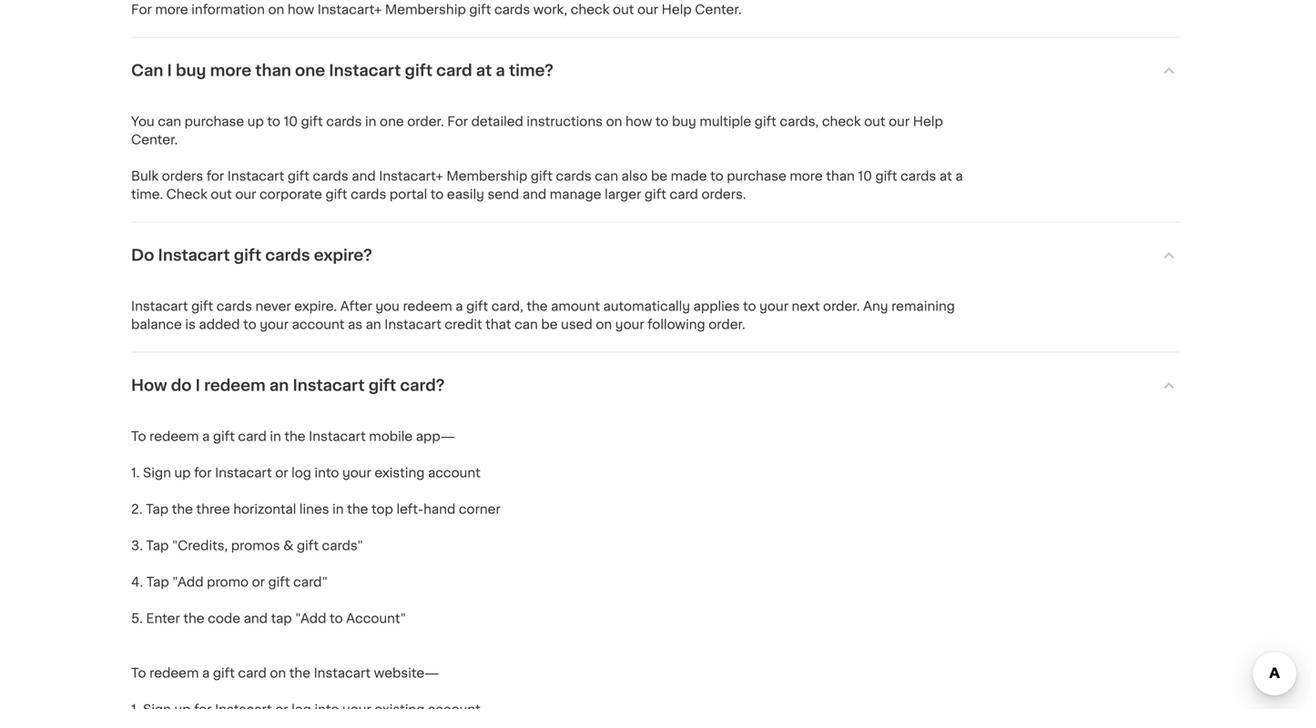 Task type: locate. For each thing, give the bounding box(es) containing it.
sign
[[143, 467, 171, 479], [143, 703, 171, 709]]

the inside instacart gift cards never expire. after you redeem a gift card, the amount automatically applies to your next order. any remaining balance is added to your account as an instacart credit that can be used on your following order.
[[527, 300, 548, 313]]

1 horizontal spatial an
[[366, 318, 381, 331]]

one inside dropdown button
[[295, 63, 325, 78]]

order. left any
[[823, 300, 860, 313]]

out right check
[[864, 115, 886, 128]]

at left time?
[[476, 63, 492, 78]]

or right promo
[[252, 576, 265, 589]]

2 into from the top
[[315, 703, 339, 709]]

in down how do i redeem an instacart gift card?
[[270, 430, 281, 443]]

an right as
[[366, 318, 381, 331]]

1 horizontal spatial purchase
[[727, 170, 787, 182]]

1 horizontal spatial account
[[428, 467, 481, 479]]

card
[[436, 63, 472, 78], [670, 188, 698, 201], [238, 430, 267, 443], [238, 667, 267, 680]]

can up center.
[[158, 115, 181, 128]]

on
[[606, 115, 622, 128], [596, 318, 612, 331], [270, 667, 286, 680]]

your
[[760, 300, 789, 313], [260, 318, 289, 331], [615, 318, 644, 331], [342, 467, 371, 479], [342, 703, 371, 709]]

tap
[[271, 612, 292, 625]]

existing down mobile on the bottom left of the page
[[375, 467, 425, 479]]

you
[[376, 300, 400, 313]]

our left "help"
[[889, 115, 910, 128]]

at
[[476, 63, 492, 78], [940, 170, 952, 182]]

account down the expire.
[[292, 318, 345, 331]]

1 vertical spatial one
[[380, 115, 404, 128]]

1 vertical spatial or
[[252, 576, 265, 589]]

"add right the tap
[[295, 612, 326, 625]]

one inside you can purchase up to 10 gift cards in one order. for detailed instructions on how to buy multiple gift cards, check out our help center. bulk orders for instacart gift cards and instacart+ membership gift cards can also be made to purchase more than 10 gift cards at a time. check out our corporate gift cards portal to easily send and manage larger gift card orders.
[[380, 115, 404, 128]]

in right "lines"
[[333, 503, 344, 516]]

redeem right do
[[204, 378, 266, 393]]

do instacart gift cards expire? button
[[131, 222, 1180, 288]]

1 vertical spatial at
[[940, 170, 952, 182]]

on inside 'to redeem a gift card in the instacart mobile app— 1. sign up for instacart or log into your existing account 2. tap the three horizontal lines in the top left-hand corner 3. tap "credits, promos & gift cards" 4. tap "add promo or gift card" 5. enter the code and tap "add to account" to redeem a gift card on the instacart website— 1. sign up for instacart or log into your existing'
[[270, 667, 286, 680]]

more right can
[[210, 63, 251, 78]]

more inside dropdown button
[[210, 63, 251, 78]]

10 down can i buy more than one instacart gift card at a time?
[[284, 115, 298, 128]]

log down the tap
[[292, 703, 311, 709]]

0 vertical spatial for
[[207, 170, 224, 182]]

1 vertical spatial sign
[[143, 703, 171, 709]]

&
[[283, 539, 294, 552]]

be left used
[[541, 318, 558, 331]]

1 vertical spatial log
[[292, 703, 311, 709]]

0 vertical spatial can
[[158, 115, 181, 128]]

account
[[292, 318, 345, 331], [428, 467, 481, 479]]

following
[[648, 318, 705, 331]]

for down code
[[194, 703, 212, 709]]

order.
[[407, 115, 444, 128], [823, 300, 860, 313], [709, 318, 746, 331]]

amount
[[551, 300, 600, 313]]

up up ""credits,"
[[174, 467, 191, 479]]

your down mobile on the bottom left of the page
[[342, 467, 371, 479]]

orders
[[162, 170, 203, 182]]

0 vertical spatial log
[[292, 467, 311, 479]]

instacart gift cards never expire. after you redeem a gift card, the amount automatically applies to your next order. any remaining balance is added to your account as an instacart credit that can be used on your following order.
[[131, 300, 958, 331]]

to left account"
[[330, 612, 343, 625]]

1 vertical spatial be
[[541, 318, 558, 331]]

1 vertical spatial purchase
[[727, 170, 787, 182]]

be inside instacart gift cards never expire. after you redeem a gift card, the amount automatically applies to your next order. any remaining balance is added to your account as an instacart credit that can be used on your following order.
[[541, 318, 558, 331]]

to down the never at the top of page
[[243, 318, 256, 331]]

10
[[284, 115, 298, 128], [858, 170, 872, 182]]

0 horizontal spatial "add
[[172, 576, 204, 589]]

the
[[527, 300, 548, 313], [284, 430, 306, 443], [172, 503, 193, 516], [347, 503, 368, 516], [183, 612, 205, 625], [289, 667, 311, 680]]

applies
[[694, 300, 740, 313]]

buy left multiple
[[672, 115, 697, 128]]

left-
[[397, 503, 424, 516]]

detailed
[[471, 115, 523, 128]]

and left instacart+
[[352, 170, 376, 182]]

1 vertical spatial can
[[595, 170, 618, 182]]

redeem inside dropdown button
[[204, 378, 266, 393]]

1 vertical spatial an
[[269, 378, 289, 393]]

to down 5.
[[131, 667, 146, 680]]

instructions
[[527, 115, 603, 128]]

one
[[295, 63, 325, 78], [380, 115, 404, 128]]

in
[[365, 115, 377, 128], [270, 430, 281, 443], [333, 503, 344, 516]]

1 vertical spatial account
[[428, 467, 481, 479]]

0 horizontal spatial buy
[[176, 63, 206, 78]]

10 down check
[[858, 170, 872, 182]]

in down can i buy more than one instacart gift card at a time?
[[365, 115, 377, 128]]

card inside dropdown button
[[436, 63, 472, 78]]

0 vertical spatial order.
[[407, 115, 444, 128]]

on inside you can purchase up to 10 gift cards in one order. for detailed instructions on how to buy multiple gift cards, check out our help center. bulk orders for instacart gift cards and instacart+ membership gift cards can also be made to purchase more than 10 gift cards at a time. check out our corporate gift cards portal to easily send and manage larger gift card orders.
[[606, 115, 622, 128]]

bulk
[[131, 170, 159, 182]]

do instacart gift cards expire?
[[131, 248, 372, 263]]

or down the tap
[[275, 703, 288, 709]]

more down cards,
[[790, 170, 823, 182]]

up up corporate
[[247, 115, 264, 128]]

purchase up orders.
[[727, 170, 787, 182]]

2 vertical spatial can
[[515, 318, 538, 331]]

account up hand at bottom
[[428, 467, 481, 479]]

1 horizontal spatial at
[[940, 170, 952, 182]]

1 vertical spatial to
[[131, 667, 146, 680]]

0 horizontal spatial order.
[[407, 115, 444, 128]]

0 horizontal spatial more
[[210, 63, 251, 78]]

i inside can i buy more than one instacart gift card at a time? dropdown button
[[167, 63, 172, 78]]

instacart inside you can purchase up to 10 gift cards in one order. for detailed instructions on how to buy multiple gift cards, check out our help center. bulk orders for instacart gift cards and instacart+ membership gift cards can also be made to purchase more than 10 gift cards at a time. check out our corporate gift cards portal to easily send and manage larger gift card orders.
[[227, 170, 284, 182]]

1 vertical spatial and
[[523, 188, 547, 201]]

tap right 3.
[[146, 539, 169, 552]]

than
[[255, 63, 291, 78], [826, 170, 855, 182]]

0 vertical spatial buy
[[176, 63, 206, 78]]

account"
[[346, 612, 406, 625]]

1 vertical spatial in
[[270, 430, 281, 443]]

our left corporate
[[235, 188, 256, 201]]

0 vertical spatial sign
[[143, 467, 171, 479]]

instacart inside how do i redeem an instacart gift card? dropdown button
[[293, 378, 365, 393]]

more
[[210, 63, 251, 78], [790, 170, 823, 182]]

any
[[863, 300, 888, 313]]

your down automatically
[[615, 318, 644, 331]]

promos
[[231, 539, 280, 552]]

1 existing from the top
[[375, 467, 425, 479]]

1 vertical spatial tap
[[146, 539, 169, 552]]

1 vertical spatial up
[[174, 467, 191, 479]]

to right how
[[656, 115, 669, 128]]

redeem down enter
[[149, 667, 199, 680]]

card down how do i redeem an instacart gift card?
[[238, 430, 267, 443]]

to right applies
[[743, 300, 756, 313]]

1 vertical spatial i
[[195, 378, 200, 393]]

expire.
[[294, 300, 337, 313]]

corporate
[[260, 188, 322, 201]]

your left the next
[[760, 300, 789, 313]]

0 vertical spatial an
[[366, 318, 381, 331]]

order. left for
[[407, 115, 444, 128]]

on left how
[[606, 115, 622, 128]]

i right do
[[195, 378, 200, 393]]

log
[[292, 467, 311, 479], [292, 703, 311, 709]]

cards up added
[[216, 300, 252, 313]]

and left the tap
[[244, 612, 268, 625]]

1 horizontal spatial be
[[651, 170, 668, 182]]

you can purchase up to 10 gift cards in one order. for detailed instructions on how to buy multiple gift cards, check out our help center. bulk orders for instacart gift cards and instacart+ membership gift cards can also be made to purchase more than 10 gift cards at a time. check out our corporate gift cards portal to easily send and manage larger gift card orders.
[[131, 115, 966, 201]]

1 vertical spatial "add
[[295, 612, 326, 625]]

0 vertical spatial tap
[[146, 503, 169, 516]]

purchase
[[185, 115, 244, 128], [727, 170, 787, 182]]

can inside instacart gift cards never expire. after you redeem a gift card, the amount automatically applies to your next order. any remaining balance is added to your account as an instacart credit that can be used on your following order.
[[515, 318, 538, 331]]

portal
[[390, 188, 427, 201]]

existing down website—
[[375, 703, 425, 709]]

existing
[[375, 467, 425, 479], [375, 703, 425, 709]]

on inside instacart gift cards never expire. after you redeem a gift card, the amount automatically applies to your next order. any remaining balance is added to your account as an instacart credit that can be used on your following order.
[[596, 318, 612, 331]]

2 vertical spatial order.
[[709, 318, 746, 331]]

redeem right you
[[403, 300, 452, 313]]

0 horizontal spatial and
[[244, 612, 268, 625]]

1 log from the top
[[292, 467, 311, 479]]

0 vertical spatial 10
[[284, 115, 298, 128]]

sign down how
[[143, 467, 171, 479]]

be right also
[[651, 170, 668, 182]]

0 vertical spatial existing
[[375, 467, 425, 479]]

1 horizontal spatial more
[[790, 170, 823, 182]]

on down the tap
[[270, 667, 286, 680]]

to inside 'to redeem a gift card in the instacart mobile app— 1. sign up for instacart or log into your existing account 2. tap the three horizontal lines in the top left-hand corner 3. tap "credits, promos & gift cards" 4. tap "add promo or gift card" 5. enter the code and tap "add to account" to redeem a gift card on the instacart website— 1. sign up for instacart or log into your existing'
[[330, 612, 343, 625]]

1 vertical spatial order.
[[823, 300, 860, 313]]

2 vertical spatial tap
[[146, 576, 169, 589]]

tap right 4.
[[146, 576, 169, 589]]

0 vertical spatial our
[[889, 115, 910, 128]]

log up "lines"
[[292, 467, 311, 479]]

can
[[131, 63, 163, 78]]

1. up 2.
[[131, 467, 140, 479]]

order. down applies
[[709, 318, 746, 331]]

0 horizontal spatial an
[[269, 378, 289, 393]]

tap
[[146, 503, 169, 516], [146, 539, 169, 552], [146, 576, 169, 589]]

0 vertical spatial up
[[247, 115, 264, 128]]

into
[[315, 467, 339, 479], [315, 703, 339, 709]]

0 horizontal spatial purchase
[[185, 115, 244, 128]]

1 horizontal spatial our
[[889, 115, 910, 128]]

an down the never at the top of page
[[269, 378, 289, 393]]

or
[[275, 467, 288, 479], [252, 576, 265, 589], [275, 703, 288, 709]]

out right check at the left top of page
[[211, 188, 232, 201]]

1 vertical spatial buy
[[672, 115, 697, 128]]

1 vertical spatial more
[[790, 170, 823, 182]]

can down card,
[[515, 318, 538, 331]]

0 vertical spatial at
[[476, 63, 492, 78]]

1 vertical spatial than
[[826, 170, 855, 182]]

1 vertical spatial 1.
[[131, 703, 140, 709]]

cards left portal
[[351, 188, 386, 201]]

0 vertical spatial account
[[292, 318, 345, 331]]

2 horizontal spatial can
[[595, 170, 618, 182]]

1 horizontal spatial out
[[864, 115, 886, 128]]

tap right 2.
[[146, 503, 169, 516]]

0 vertical spatial i
[[167, 63, 172, 78]]

on right used
[[596, 318, 612, 331]]

1 vertical spatial into
[[315, 703, 339, 709]]

for up three
[[194, 467, 212, 479]]

for right orders
[[207, 170, 224, 182]]

2 vertical spatial on
[[270, 667, 286, 680]]

5.
[[131, 612, 143, 625]]

mobile
[[369, 430, 413, 443]]

and right send
[[523, 188, 547, 201]]

cards up manage
[[556, 170, 592, 182]]

0 vertical spatial than
[[255, 63, 291, 78]]

the right card,
[[527, 300, 548, 313]]

at down "help"
[[940, 170, 952, 182]]

1 vertical spatial our
[[235, 188, 256, 201]]

made
[[671, 170, 707, 182]]

3 tap from the top
[[146, 576, 169, 589]]

2 vertical spatial and
[[244, 612, 268, 625]]

the down the tap
[[289, 667, 311, 680]]

0 horizontal spatial be
[[541, 318, 558, 331]]

can up larger
[[595, 170, 618, 182]]

is
[[185, 318, 196, 331]]

0 vertical spatial be
[[651, 170, 668, 182]]

purchase up orders
[[185, 115, 244, 128]]

0 vertical spatial more
[[210, 63, 251, 78]]

can
[[158, 115, 181, 128], [595, 170, 618, 182], [515, 318, 538, 331]]

to down how
[[131, 430, 146, 443]]

"add down ""credits,"
[[172, 576, 204, 589]]

instacart inside can i buy more than one instacart gift card at a time? dropdown button
[[329, 63, 401, 78]]

card up for
[[436, 63, 472, 78]]

0 vertical spatial one
[[295, 63, 325, 78]]

1.
[[131, 467, 140, 479], [131, 703, 140, 709]]

to
[[131, 430, 146, 443], [131, 667, 146, 680]]

sign down enter
[[143, 703, 171, 709]]

buy right can
[[176, 63, 206, 78]]

card down code
[[238, 667, 267, 680]]

redeem
[[403, 300, 452, 313], [204, 378, 266, 393], [149, 430, 199, 443], [149, 667, 199, 680]]

how
[[131, 378, 167, 393]]

cards up the never at the top of page
[[265, 248, 310, 263]]

0 horizontal spatial account
[[292, 318, 345, 331]]

1 horizontal spatial i
[[195, 378, 200, 393]]

time?
[[509, 63, 554, 78]]

or up horizontal
[[275, 467, 288, 479]]

help
[[913, 115, 943, 128]]

1 vertical spatial on
[[596, 318, 612, 331]]

"add
[[172, 576, 204, 589], [295, 612, 326, 625]]

1 horizontal spatial can
[[515, 318, 538, 331]]

1 horizontal spatial buy
[[672, 115, 697, 128]]

account inside 'to redeem a gift card in the instacart mobile app— 1. sign up for instacart or log into your existing account 2. tap the three horizontal lines in the top left-hand corner 3. tap "credits, promos & gift cards" 4. tap "add promo or gift card" 5. enter the code and tap "add to account" to redeem a gift card on the instacart website— 1. sign up for instacart or log into your existing'
[[428, 467, 481, 479]]

0 horizontal spatial one
[[295, 63, 325, 78]]

i right can
[[167, 63, 172, 78]]

0 vertical spatial to
[[131, 430, 146, 443]]

card down made
[[670, 188, 698, 201]]

2 horizontal spatial in
[[365, 115, 377, 128]]

1 vertical spatial out
[[211, 188, 232, 201]]

2 to from the top
[[131, 667, 146, 680]]

0 horizontal spatial at
[[476, 63, 492, 78]]

0 vertical spatial in
[[365, 115, 377, 128]]

0 horizontal spatial 10
[[284, 115, 298, 128]]

0 vertical spatial into
[[315, 467, 339, 479]]

a inside dropdown button
[[496, 63, 505, 78]]

instacart inside do instacart gift cards expire? dropdown button
[[158, 248, 230, 263]]

promo
[[207, 576, 249, 589]]

a
[[496, 63, 505, 78], [956, 170, 963, 182], [456, 300, 463, 313], [202, 430, 210, 443], [202, 667, 210, 680]]

your down the never at the top of page
[[260, 318, 289, 331]]

to up orders.
[[710, 170, 724, 182]]

0 vertical spatial on
[[606, 115, 622, 128]]

1. down 5.
[[131, 703, 140, 709]]

1 vertical spatial existing
[[375, 703, 425, 709]]

to
[[267, 115, 280, 128], [656, 115, 669, 128], [710, 170, 724, 182], [431, 188, 444, 201], [743, 300, 756, 313], [243, 318, 256, 331], [330, 612, 343, 625]]

more inside you can purchase up to 10 gift cards in one order. for detailed instructions on how to buy multiple gift cards, check out our help center. bulk orders for instacart gift cards and instacart+ membership gift cards can also be made to purchase more than 10 gift cards at a time. check out our corporate gift cards portal to easily send and manage larger gift card orders.
[[790, 170, 823, 182]]

in inside you can purchase up to 10 gift cards in one order. for detailed instructions on how to buy multiple gift cards, check out our help center. bulk orders for instacart gift cards and instacart+ membership gift cards can also be made to purchase more than 10 gift cards at a time. check out our corporate gift cards portal to easily send and manage larger gift card orders.
[[365, 115, 377, 128]]

and
[[352, 170, 376, 182], [523, 188, 547, 201], [244, 612, 268, 625]]

horizontal
[[233, 503, 296, 516]]

redeem inside instacart gift cards never expire. after you redeem a gift card, the amount automatically applies to your next order. any remaining balance is added to your account as an instacart credit that can be used on your following order.
[[403, 300, 452, 313]]

0 vertical spatial or
[[275, 467, 288, 479]]

1 horizontal spatial 10
[[858, 170, 872, 182]]

0 vertical spatial 1.
[[131, 467, 140, 479]]

1 horizontal spatial one
[[380, 115, 404, 128]]

1 horizontal spatial than
[[826, 170, 855, 182]]

orders.
[[702, 188, 746, 201]]

up down enter
[[174, 703, 191, 709]]

easily
[[447, 188, 484, 201]]

gift
[[405, 63, 433, 78], [301, 115, 323, 128], [755, 115, 777, 128], [288, 170, 310, 182], [531, 170, 553, 182], [876, 170, 897, 182], [326, 188, 347, 201], [645, 188, 667, 201], [234, 248, 262, 263], [191, 300, 213, 313], [466, 300, 488, 313], [369, 378, 396, 393], [213, 430, 235, 443], [297, 539, 319, 552], [268, 576, 290, 589], [213, 667, 235, 680]]



Task type: vqa. For each thing, say whether or not it's contained in the screenshot.
the item?
no



Task type: describe. For each thing, give the bounding box(es) containing it.
do
[[131, 248, 154, 263]]

you
[[131, 115, 155, 128]]

hand
[[424, 503, 456, 516]]

at inside you can purchase up to 10 gift cards in one order. for detailed instructions on how to buy multiple gift cards, check out our help center. bulk orders for instacart gift cards and instacart+ membership gift cards can also be made to purchase more than 10 gift cards at a time. check out our corporate gift cards portal to easily send and manage larger gift card orders.
[[940, 170, 952, 182]]

membership
[[447, 170, 528, 182]]

up inside you can purchase up to 10 gift cards in one order. for detailed instructions on how to buy multiple gift cards, check out our help center. bulk orders for instacart gift cards and instacart+ membership gift cards can also be made to purchase more than 10 gift cards at a time. check out our corporate gift cards portal to easily send and manage larger gift card orders.
[[247, 115, 264, 128]]

2 1. from the top
[[131, 703, 140, 709]]

0 vertical spatial "add
[[172, 576, 204, 589]]

cards"
[[322, 539, 363, 552]]

1 vertical spatial 10
[[858, 170, 872, 182]]

1 horizontal spatial order.
[[709, 318, 746, 331]]

2 vertical spatial in
[[333, 503, 344, 516]]

0 horizontal spatial out
[[211, 188, 232, 201]]

and inside 'to redeem a gift card in the instacart mobile app— 1. sign up for instacart or log into your existing account 2. tap the three horizontal lines in the top left-hand corner 3. tap "credits, promos & gift cards" 4. tap "add promo or gift card" 5. enter the code and tap "add to account" to redeem a gift card on the instacart website— 1. sign up for instacart or log into your existing'
[[244, 612, 268, 625]]

order. inside you can purchase up to 10 gift cards in one order. for detailed instructions on how to buy multiple gift cards, check out our help center. bulk orders for instacart gift cards and instacart+ membership gift cards can also be made to purchase more than 10 gift cards at a time. check out our corporate gift cards portal to easily send and manage larger gift card orders.
[[407, 115, 444, 128]]

2.
[[131, 503, 143, 516]]

buy inside dropdown button
[[176, 63, 206, 78]]

expire?
[[314, 248, 372, 263]]

how do i redeem an instacart gift card?
[[131, 378, 445, 393]]

cards inside instacart gift cards never expire. after you redeem a gift card, the amount automatically applies to your next order. any remaining balance is added to your account as an instacart credit that can be used on your following order.
[[216, 300, 252, 313]]

2 horizontal spatial and
[[523, 188, 547, 201]]

time.
[[131, 188, 163, 201]]

i inside how do i redeem an instacart gift card? dropdown button
[[195, 378, 200, 393]]

center.
[[131, 133, 178, 146]]

send
[[488, 188, 519, 201]]

next
[[792, 300, 820, 313]]

redeem down do
[[149, 430, 199, 443]]

balance
[[131, 318, 182, 331]]

0 vertical spatial purchase
[[185, 115, 244, 128]]

a inside you can purchase up to 10 gift cards in one order. for detailed instructions on how to buy multiple gift cards, check out our help center. bulk orders for instacart gift cards and instacart+ membership gift cards can also be made to purchase more than 10 gift cards at a time. check out our corporate gift cards portal to easily send and manage larger gift card orders.
[[956, 170, 963, 182]]

card"
[[293, 576, 328, 589]]

1 into from the top
[[315, 467, 339, 479]]

the down how do i redeem an instacart gift card?
[[284, 430, 306, 443]]

code
[[208, 612, 240, 625]]

cards up corporate
[[313, 170, 349, 182]]

for
[[447, 115, 468, 128]]

cards down can i buy more than one instacart gift card at a time?
[[326, 115, 362, 128]]

credit
[[445, 318, 482, 331]]

automatically
[[603, 300, 690, 313]]

can i buy more than one instacart gift card at a time?
[[131, 63, 554, 78]]

0 vertical spatial and
[[352, 170, 376, 182]]

than inside you can purchase up to 10 gift cards in one order. for detailed instructions on how to buy multiple gift cards, check out our help center. bulk orders for instacart gift cards and instacart+ membership gift cards can also be made to purchase more than 10 gift cards at a time. check out our corporate gift cards portal to easily send and manage larger gift card orders.
[[826, 170, 855, 182]]

three
[[196, 503, 230, 516]]

manage
[[550, 188, 602, 201]]

for inside you can purchase up to 10 gift cards in one order. for detailed instructions on how to buy multiple gift cards, check out our help center. bulk orders for instacart gift cards and instacart+ membership gift cards can also be made to purchase more than 10 gift cards at a time. check out our corporate gift cards portal to easily send and manage larger gift card orders.
[[207, 170, 224, 182]]

also
[[622, 170, 648, 182]]

buy inside you can purchase up to 10 gift cards in one order. for detailed instructions on how to buy multiple gift cards, check out our help center. bulk orders for instacart gift cards and instacart+ membership gift cards can also be made to purchase more than 10 gift cards at a time. check out our corporate gift cards portal to easily send and manage larger gift card orders.
[[672, 115, 697, 128]]

to redeem a gift card in the instacart mobile app— 1. sign up for instacart or log into your existing account 2. tap the three horizontal lines in the top left-hand corner 3. tap "credits, promos & gift cards" 4. tap "add promo or gift card" 5. enter the code and tap "add to account" to redeem a gift card on the instacart website— 1. sign up for instacart or log into your existing 
[[131, 430, 513, 709]]

corner
[[459, 503, 501, 516]]

2 vertical spatial or
[[275, 703, 288, 709]]

used
[[561, 318, 593, 331]]

2 vertical spatial for
[[194, 703, 212, 709]]

cards down "help"
[[901, 170, 936, 182]]

"credits,
[[172, 539, 228, 552]]

cards inside dropdown button
[[265, 248, 310, 263]]

card inside you can purchase up to 10 gift cards in one order. for detailed instructions on how to buy multiple gift cards, check out our help center. bulk orders for instacart gift cards and instacart+ membership gift cards can also be made to purchase more than 10 gift cards at a time. check out our corporate gift cards portal to easily send and manage larger gift card orders.
[[670, 188, 698, 201]]

2 tap from the top
[[146, 539, 169, 552]]

1 vertical spatial for
[[194, 467, 212, 479]]

app—
[[416, 430, 455, 443]]

check
[[822, 115, 861, 128]]

remaining
[[892, 300, 955, 313]]

how
[[626, 115, 652, 128]]

never
[[255, 300, 291, 313]]

instacart+
[[379, 170, 443, 182]]

your down account"
[[342, 703, 371, 709]]

the left three
[[172, 503, 193, 516]]

to left easily
[[431, 188, 444, 201]]

lines
[[300, 503, 329, 516]]

2 log from the top
[[292, 703, 311, 709]]

card?
[[400, 378, 445, 393]]

4.
[[131, 576, 143, 589]]

1 tap from the top
[[146, 503, 169, 516]]

0 horizontal spatial in
[[270, 430, 281, 443]]

can i buy more than one instacart gift card at a time? button
[[131, 38, 1180, 103]]

at inside dropdown button
[[476, 63, 492, 78]]

3.
[[131, 539, 143, 552]]

2 sign from the top
[[143, 703, 171, 709]]

account inside instacart gift cards never expire. after you redeem a gift card, the amount automatically applies to your next order. any remaining balance is added to your account as an instacart credit that can be used on your following order.
[[292, 318, 345, 331]]

0 horizontal spatial can
[[158, 115, 181, 128]]

2 vertical spatial up
[[174, 703, 191, 709]]

the left top
[[347, 503, 368, 516]]

top
[[372, 503, 393, 516]]

check
[[166, 188, 207, 201]]

2 horizontal spatial order.
[[823, 300, 860, 313]]

cards,
[[780, 115, 819, 128]]

to up corporate
[[267, 115, 280, 128]]

a inside instacart gift cards never expire. after you redeem a gift card, the amount automatically applies to your next order. any remaining balance is added to your account as an instacart credit that can be used on your following order.
[[456, 300, 463, 313]]

multiple
[[700, 115, 752, 128]]

that
[[486, 318, 511, 331]]

larger
[[605, 188, 641, 201]]

1 sign from the top
[[143, 467, 171, 479]]

enter
[[146, 612, 180, 625]]

how do i redeem an instacart gift card? button
[[131, 353, 1180, 418]]

do
[[171, 378, 192, 393]]

website—
[[374, 667, 439, 680]]

an inside instacart gift cards never expire. after you redeem a gift card, the amount automatically applies to your next order. any remaining balance is added to your account as an instacart credit that can be used on your following order.
[[366, 318, 381, 331]]

card,
[[492, 300, 523, 313]]

the left code
[[183, 612, 205, 625]]

an inside dropdown button
[[269, 378, 289, 393]]

0 horizontal spatial our
[[235, 188, 256, 201]]

2 existing from the top
[[375, 703, 425, 709]]

0 vertical spatial out
[[864, 115, 886, 128]]

as
[[348, 318, 363, 331]]

than inside dropdown button
[[255, 63, 291, 78]]

1 to from the top
[[131, 430, 146, 443]]

added
[[199, 318, 240, 331]]

after
[[340, 300, 372, 313]]

be inside you can purchase up to 10 gift cards in one order. for detailed instructions on how to buy multiple gift cards, check out our help center. bulk orders for instacart gift cards and instacart+ membership gift cards can also be made to purchase more than 10 gift cards at a time. check out our corporate gift cards portal to easily send and manage larger gift card orders.
[[651, 170, 668, 182]]

1 1. from the top
[[131, 467, 140, 479]]



